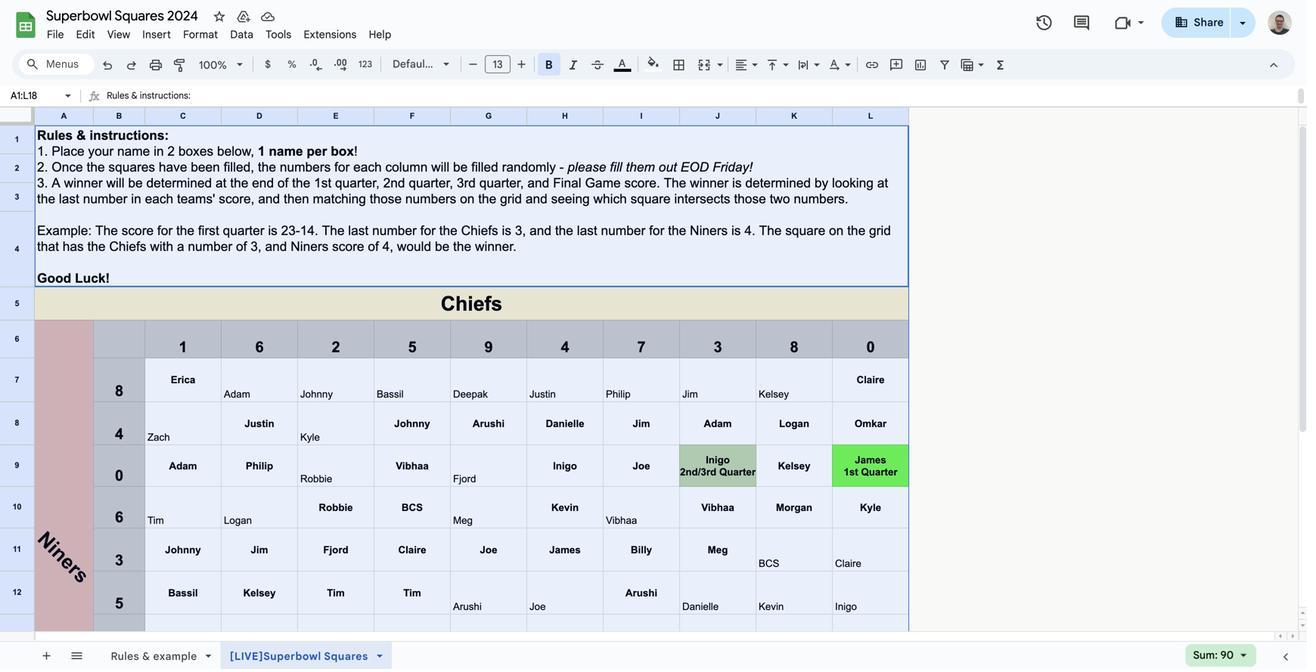 Task type: vqa. For each thing, say whether or not it's contained in the screenshot.
characters
no



Task type: describe. For each thing, give the bounding box(es) containing it.
example:
[[107, 177, 144, 188]]

[live]superbowl
[[230, 650, 321, 663]]

example: the score for the first quarter is 23-14. the last number for the chiefs is 3, and the last number for the niners is 4. the square on the grid that has the chiefs with a number of 3, and niners score of 4, would be the winner.
[[107, 177, 1049, 188]]

%
[[288, 58, 296, 70]]

box!
[[305, 107, 323, 119]]

rules & example
[[111, 650, 197, 663]]

format
[[183, 28, 218, 41]]

$ button
[[256, 53, 279, 76]]

0 vertical spatial be
[[400, 125, 411, 136]]

intersects
[[1161, 142, 1202, 154]]

1 those from the left
[[945, 142, 968, 154]]

1 name from the left
[[161, 107, 183, 119]]

1 vertical spatial be
[[170, 142, 180, 154]]

2 winner from the left
[[565, 142, 593, 154]]

2 quarter, from the left
[[369, 142, 401, 154]]

quarter
[[237, 177, 268, 188]]

14.
[[293, 177, 304, 188]]

view
[[107, 28, 130, 41]]

2.
[[107, 125, 114, 136]]

filled,
[[237, 125, 259, 136]]

& for example
[[142, 650, 150, 663]]

is down "randomly"
[[433, 177, 440, 188]]

data
[[230, 28, 254, 41]]

boxes
[[202, 107, 227, 119]]

main toolbar
[[94, 0, 1014, 250]]

share
[[1194, 16, 1224, 29]]

please
[[483, 125, 510, 136]]

1 horizontal spatial in
[[775, 142, 783, 154]]

Font size field
[[485, 55, 517, 74]]

% button
[[281, 53, 303, 76]]

text color image
[[614, 54, 631, 72]]

text wrapping image
[[795, 54, 813, 75]]

is left 4.
[[595, 177, 602, 188]]

vertical align image
[[764, 54, 781, 75]]

a
[[116, 142, 122, 154]]

123
[[359, 59, 372, 70]]

0 vertical spatial numbers
[[277, 125, 313, 136]]

1 horizontal spatial numbers
[[970, 142, 1007, 154]]

been
[[214, 125, 234, 136]]

that
[[709, 177, 726, 188]]

& for instructions:
[[131, 90, 138, 101]]

1 toolbar from the left
[[31, 642, 95, 670]]

3 toolbar from the left
[[407, 642, 410, 670]]

23-
[[279, 177, 293, 188]]

for down column
[[375, 177, 386, 188]]

2 those from the left
[[1204, 142, 1227, 154]]

text rotation image
[[826, 54, 844, 75]]

0 horizontal spatial on
[[662, 177, 672, 188]]

per
[[289, 107, 303, 119]]

menu bar banner
[[0, 0, 1307, 670]]

is left 23-
[[270, 177, 277, 188]]

sum: 90
[[1193, 649, 1234, 662]]

friday!
[[584, 125, 612, 136]]

teams'
[[808, 142, 835, 154]]

none text field inside name box (⌘ + j) element
[[6, 89, 62, 103]]

insert
[[142, 28, 171, 41]]

square inside rules & instructions: 1. place your name in 2 boxes below, 1 name per box! 2. once the squares have been filled, the numbers for each column will be filled randomly - please fill them out eod friday! 3. a winner will be determined at the end of the 1st quarter, 2nd quarter, 3rd quarter, and final game score. the winner is determined by looking at the last number in each teams' score, and then matching those numbers on the grid and seeing which square intersects those two numbers.
[[1130, 142, 1158, 154]]

2 niners from the left
[[889, 177, 915, 188]]

sum:
[[1193, 649, 1218, 662]]

1
[[258, 107, 262, 119]]

1st
[[304, 142, 315, 154]]

score,
[[837, 142, 863, 154]]

3.
[[107, 142, 114, 154]]

is inside rules & instructions: 1. place your name in 2 boxes below, 1 name per box! 2. once the squares have been filled, the numbers for each column will be filled randomly - please fill them out eod friday! 3. a winner will be determined at the end of the 1st quarter, 2nd quarter, 3rd quarter, and final game score. the winner is determined by looking at the last number in each teams' score, and then matching those numbers on the grid and seeing which square intersects those two numbers.
[[595, 142, 601, 154]]

rules for rules & example
[[111, 650, 139, 663]]

last inside rules & instructions: 1. place your name in 2 boxes below, 1 name per box! 2. once the squares have been filled, the numbers for each column will be filled randomly - please fill them out eod friday! 3. a winner will be determined at the end of the 1st quarter, 2nd quarter, 3rd quarter, and final game score. the winner is determined by looking at the last number in each teams' score, and then matching those numbers on the grid and seeing which square intersects those two numbers.
[[724, 142, 739, 154]]

column
[[352, 125, 383, 136]]

2nd
[[351, 142, 367, 154]]

1 score from the left
[[164, 177, 187, 188]]

which
[[1104, 142, 1128, 154]]

name box (⌘ + j) element
[[5, 87, 76, 105]]

1 at from the left
[[232, 142, 240, 154]]

Menus field
[[19, 54, 95, 75]]

1 horizontal spatial last
[[485, 177, 500, 188]]

0 horizontal spatial last
[[324, 177, 338, 188]]

them
[[524, 125, 545, 136]]

by
[[654, 142, 663, 154]]

rules & example button
[[101, 642, 221, 670]]

the inside rules & instructions: 1. place your name in 2 boxes below, 1 name per box! 2. once the squares have been filled, the numbers for each column will be filled randomly - please fill them out eod friday! 3. a winner will be determined at the end of the 1st quarter, 2nd quarter, 3rd quarter, and final game score. the winner is determined by looking at the last number in each teams' score, and then matching those numbers on the grid and seeing which square intersects those two numbers.
[[547, 142, 563, 154]]

then
[[883, 142, 902, 154]]

1 horizontal spatial of
[[851, 177, 859, 188]]

would
[[964, 177, 988, 188]]

fill
[[512, 125, 521, 136]]

default (arial)
[[393, 57, 463, 71]]

0 horizontal spatial will
[[154, 142, 167, 154]]

help
[[369, 28, 391, 41]]

two
[[1230, 142, 1245, 154]]

123 button
[[353, 53, 378, 76]]

once
[[116, 125, 138, 136]]

0 vertical spatial each
[[330, 125, 350, 136]]

1 vertical spatial each
[[785, 142, 805, 154]]

score.
[[520, 142, 545, 154]]

none text field containing rules & instructions:
[[107, 87, 1295, 188]]

looking
[[666, 142, 695, 154]]

2 score from the left
[[918, 177, 941, 188]]



Task type: locate. For each thing, give the bounding box(es) containing it.
for
[[316, 125, 327, 136], [189, 177, 201, 188], [375, 177, 386, 188], [536, 177, 548, 188]]

insert menu item
[[136, 26, 177, 43]]

menu bar inside menu bar banner
[[41, 20, 398, 45]]

extensions menu item
[[298, 26, 363, 43]]

1 horizontal spatial winner
[[565, 142, 593, 154]]

1 quarter, from the left
[[317, 142, 349, 154]]

of left '4,'
[[943, 177, 952, 188]]

[live]superbowl squares button
[[221, 642, 392, 670]]

0 horizontal spatial square
[[631, 177, 660, 188]]

quick sharing actions image
[[1240, 22, 1246, 45]]

0 vertical spatial will
[[385, 125, 398, 136]]

Star checkbox
[[209, 6, 230, 27]]

0 horizontal spatial &
[[131, 90, 138, 101]]

1 horizontal spatial niners
[[889, 177, 915, 188]]

share button
[[1162, 8, 1231, 38]]

square down by
[[631, 177, 660, 188]]

toolbar containing rules & example
[[96, 642, 404, 670]]

fill color image
[[645, 54, 662, 72]]

quarter, right 1st
[[317, 142, 349, 154]]

2 determined from the left
[[604, 142, 651, 154]]

last down final
[[485, 177, 500, 188]]

data menu item
[[224, 26, 260, 43]]

0 vertical spatial square
[[1130, 142, 1158, 154]]

score left '4,'
[[918, 177, 941, 188]]

0 horizontal spatial those
[[945, 142, 968, 154]]

1 horizontal spatial those
[[1204, 142, 1227, 154]]

font list. default (arial) selected. option
[[393, 54, 463, 75]]

on
[[1009, 142, 1019, 154], [662, 177, 672, 188]]

at down filled,
[[232, 142, 240, 154]]

of down score,
[[851, 177, 859, 188]]

score right example:
[[164, 177, 187, 188]]

4,
[[954, 177, 961, 188]]

-
[[476, 125, 480, 136]]

determined down have
[[182, 142, 230, 154]]

1 vertical spatial numbers
[[970, 142, 1007, 154]]

help menu item
[[363, 26, 398, 43]]

0 vertical spatial rules
[[107, 90, 129, 101]]

first
[[219, 177, 235, 188]]

for down score.
[[536, 177, 548, 188]]

chiefs left 'with' on the right of page
[[761, 177, 787, 188]]

your
[[140, 107, 158, 119]]

0 horizontal spatial each
[[330, 125, 350, 136]]

Zoom text field
[[195, 54, 231, 76]]

niners left 4.
[[566, 177, 593, 188]]

at right the looking
[[698, 142, 706, 154]]

1 horizontal spatial &
[[142, 650, 150, 663]]

functions image
[[992, 54, 1010, 75]]

chiefs down '3rd'
[[405, 177, 431, 188]]

0 horizontal spatial in
[[186, 107, 193, 119]]

1 horizontal spatial 3,
[[862, 177, 869, 188]]

application containing share
[[0, 0, 1307, 670]]

rules inside rules & instructions: 1. place your name in 2 boxes below, 1 name per box! 2. once the squares have been filled, the numbers for each column will be filled randomly - please fill them out eod friday! 3. a winner will be determined at the end of the 1st quarter, 2nd quarter, 3rd quarter, and final game score. the winner is determined by looking at the last number in each teams' score, and then matching those numbers on the grid and seeing which square intersects those two numbers.
[[107, 90, 129, 101]]

0 horizontal spatial of
[[277, 142, 285, 154]]

2 vertical spatial be
[[991, 177, 1001, 188]]

matching
[[904, 142, 942, 154]]

seeing
[[1074, 142, 1101, 154]]

each left 'teams'' at the top right of page
[[785, 142, 805, 154]]

menu bar containing file
[[41, 20, 398, 45]]

1 horizontal spatial toolbar
[[96, 642, 404, 670]]

winner.
[[1019, 177, 1049, 188]]

& left example
[[142, 650, 150, 663]]

borders image
[[671, 54, 688, 75]]

application
[[0, 0, 1307, 670]]

square
[[1130, 142, 1158, 154], [631, 177, 660, 188]]

number right 'a'
[[817, 177, 848, 188]]

name
[[161, 107, 183, 119], [264, 107, 287, 119]]

for left first
[[189, 177, 201, 188]]

toolbar
[[31, 642, 95, 670], [96, 642, 404, 670], [407, 642, 410, 670]]

tools
[[266, 28, 292, 41]]

0 horizontal spatial numbers
[[277, 125, 313, 136]]

squares
[[157, 125, 189, 136]]

2 toolbar from the left
[[96, 642, 404, 670]]

is down friday!
[[595, 142, 601, 154]]

0 horizontal spatial quarter,
[[317, 142, 349, 154]]

0 vertical spatial &
[[131, 90, 138, 101]]

last right 14.
[[324, 177, 338, 188]]

default
[[393, 57, 429, 71]]

name right '1'
[[264, 107, 287, 119]]

1 horizontal spatial be
[[400, 125, 411, 136]]

0 horizontal spatial be
[[170, 142, 180, 154]]

1 vertical spatial &
[[142, 650, 150, 663]]

instructions:
[[140, 90, 191, 101]]

grid up winner. on the right top of page
[[1038, 142, 1054, 154]]

rules for rules & instructions: 1. place your name in 2 boxes below, 1 name per box! 2. once the squares have been filled, the numbers for each column will be filled randomly - please fill them out eod friday! 3. a winner will be determined at the end of the 1st quarter, 2nd quarter, 3rd quarter, and final game score. the winner is determined by looking at the last number in each teams' score, and then matching those numbers on the grid and seeing which square intersects those two numbers.
[[107, 90, 129, 101]]

number down 2nd
[[341, 177, 373, 188]]

last
[[724, 142, 739, 154], [324, 177, 338, 188], [485, 177, 500, 188]]

1 determined from the left
[[182, 142, 230, 154]]

2 3, from the left
[[862, 177, 869, 188]]

grid
[[1038, 142, 1054, 154], [691, 177, 707, 188]]

1 horizontal spatial quarter,
[[369, 142, 401, 154]]

end
[[259, 142, 274, 154]]

and
[[454, 142, 470, 154], [865, 142, 881, 154], [1056, 142, 1072, 154], [451, 177, 467, 188], [871, 177, 887, 188]]

niners down "then"
[[889, 177, 915, 188]]

1 horizontal spatial square
[[1130, 142, 1158, 154]]

of inside rules & instructions: 1. place your name in 2 boxes below, 1 name per box! 2. once the squares have been filled, the numbers for each column will be filled randomly - please fill them out eod friday! 3. a winner will be determined at the end of the 1st quarter, 2nd quarter, 3rd quarter, and final game score. the winner is determined by looking at the last number in each teams' score, and then matching those numbers on the grid and seeing which square intersects those two numbers.
[[277, 142, 285, 154]]

view menu item
[[101, 26, 136, 43]]

Font size text field
[[486, 55, 510, 73]]

2 horizontal spatial quarter,
[[420, 142, 452, 154]]

rules
[[107, 90, 129, 101], [111, 650, 139, 663]]

2 horizontal spatial be
[[991, 177, 1001, 188]]

for inside rules & instructions: 1. place your name in 2 boxes below, 1 name per box! 2. once the squares have been filled, the numbers for each column will be filled randomly - please fill them out eod friday! 3. a winner will be determined at the end of the 1st quarter, 2nd quarter, 3rd quarter, and final game score. the winner is determined by looking at the last number in each teams' score, and then matching those numbers on the grid and seeing which square intersects those two numbers.
[[316, 125, 327, 136]]

on left 'seeing'
[[1009, 142, 1019, 154]]

grid left that
[[691, 177, 707, 188]]

grid inside rules & instructions: 1. place your name in 2 boxes below, 1 name per box! 2. once the squares have been filled, the numbers for each column will be filled randomly - please fill them out eod friday! 3. a winner will be determined at the end of the 1st quarter, 2nd quarter, 3rd quarter, and final game score. the winner is determined by looking at the last number in each teams' score, and then matching those numbers on the grid and seeing which square intersects those two numbers.
[[1038, 142, 1054, 154]]

randomly
[[435, 125, 474, 136]]

1 vertical spatial will
[[154, 142, 167, 154]]

those left two
[[1204, 142, 1227, 154]]

all sheets image
[[64, 644, 89, 668]]

each left column
[[330, 125, 350, 136]]

rules inside dropdown button
[[111, 650, 139, 663]]

0 vertical spatial grid
[[1038, 142, 1054, 154]]

quarter, down column
[[369, 142, 401, 154]]

3rd
[[404, 142, 417, 154]]

squares
[[324, 650, 368, 663]]

the right 4.
[[614, 177, 629, 188]]

the right example:
[[146, 177, 162, 188]]

1 horizontal spatial each
[[785, 142, 805, 154]]

the right 14.
[[306, 177, 321, 188]]

in
[[186, 107, 193, 119], [775, 142, 783, 154]]

2
[[195, 107, 200, 119]]

score
[[164, 177, 187, 188], [918, 177, 941, 188]]

will right column
[[385, 125, 398, 136]]

be
[[400, 125, 411, 136], [170, 142, 180, 154], [991, 177, 1001, 188]]

rules right the all sheets icon
[[111, 650, 139, 663]]

in left 2 on the left
[[186, 107, 193, 119]]

&
[[131, 90, 138, 101], [142, 650, 150, 663]]

menu bar
[[41, 20, 398, 45]]

last up has
[[724, 142, 739, 154]]

of
[[277, 142, 285, 154], [851, 177, 859, 188], [943, 177, 952, 188]]

chiefs
[[405, 177, 431, 188], [761, 177, 787, 188]]

file
[[47, 28, 64, 41]]

Zoom field
[[193, 54, 250, 77]]

numbers.
[[1247, 142, 1286, 154]]

1 3, from the left
[[442, 177, 449, 188]]

0 horizontal spatial at
[[232, 142, 240, 154]]

0 horizontal spatial score
[[164, 177, 187, 188]]

0 vertical spatial on
[[1009, 142, 1019, 154]]

edit
[[76, 28, 95, 41]]

for down box!
[[316, 125, 327, 136]]

on inside rules & instructions: 1. place your name in 2 boxes below, 1 name per box! 2. once the squares have been filled, the numbers for each column will be filled randomly - please fill them out eod friday! 3. a winner will be determined at the end of the 1st quarter, 2nd quarter, 3rd quarter, and final game score. the winner is determined by looking at the last number in each teams' score, and then matching those numbers on the grid and seeing which square intersects those two numbers.
[[1009, 142, 1019, 154]]

0 horizontal spatial niners
[[566, 177, 593, 188]]

1 vertical spatial grid
[[691, 177, 707, 188]]

2 horizontal spatial last
[[724, 142, 739, 154]]

filled
[[413, 125, 433, 136]]

1 niners from the left
[[566, 177, 593, 188]]

winner right a
[[124, 142, 152, 154]]

0 horizontal spatial name
[[161, 107, 183, 119]]

numbers down per
[[277, 125, 313, 136]]

(arial)
[[432, 57, 463, 71]]

determined left by
[[604, 142, 651, 154]]

[live]superbowl squares
[[230, 650, 368, 663]]

winner
[[124, 142, 152, 154], [565, 142, 593, 154]]

sum: 90 option
[[1193, 648, 1234, 663]]

be down squares
[[170, 142, 180, 154]]

on down by
[[662, 177, 672, 188]]

1 horizontal spatial determined
[[604, 142, 651, 154]]

final
[[472, 142, 491, 154]]

number up has
[[741, 142, 773, 154]]

4.
[[604, 177, 612, 188]]

1 horizontal spatial chiefs
[[761, 177, 787, 188]]

below,
[[229, 107, 256, 119]]

1 vertical spatial in
[[775, 142, 783, 154]]

0 horizontal spatial determined
[[182, 142, 230, 154]]

0 horizontal spatial 3,
[[442, 177, 449, 188]]

number inside rules & instructions: 1. place your name in 2 boxes below, 1 name per box! 2. once the squares have been filled, the numbers for each column will be filled randomly - please fill them out eod friday! 3. a winner will be determined at the end of the 1st quarter, 2nd quarter, 3rd quarter, and final game score. the winner is determined by looking at the last number in each teams' score, and then matching those numbers on the grid and seeing which square intersects those two numbers.
[[741, 142, 773, 154]]

1 horizontal spatial score
[[918, 177, 941, 188]]

3, down "randomly"
[[442, 177, 449, 188]]

is
[[595, 142, 601, 154], [270, 177, 277, 188], [433, 177, 440, 188], [595, 177, 602, 188]]

numbers
[[277, 125, 313, 136], [970, 142, 1007, 154]]

0 horizontal spatial grid
[[691, 177, 707, 188]]

quarter,
[[317, 142, 349, 154], [369, 142, 401, 154], [420, 142, 452, 154]]

those
[[945, 142, 968, 154], [1204, 142, 1227, 154]]

example
[[153, 650, 197, 663]]

format menu item
[[177, 26, 224, 43]]

1.
[[107, 107, 113, 119]]

quarter, down filled
[[420, 142, 452, 154]]

be right would at the right top
[[991, 177, 1001, 188]]

determined
[[182, 142, 230, 154], [604, 142, 651, 154]]

2 horizontal spatial toolbar
[[407, 642, 410, 670]]

those right matching on the top right of the page
[[945, 142, 968, 154]]

1 horizontal spatial will
[[385, 125, 398, 136]]

place
[[115, 107, 138, 119]]

at
[[232, 142, 240, 154], [698, 142, 706, 154]]

number
[[741, 142, 773, 154], [341, 177, 373, 188], [502, 177, 534, 188], [817, 177, 848, 188]]

0 horizontal spatial chiefs
[[405, 177, 431, 188]]

1 horizontal spatial on
[[1009, 142, 1019, 154]]

& inside rules & instructions: 1. place your name in 2 boxes below, 1 name per box! 2. once the squares have been filled, the numbers for each column will be filled randomly - please fill them out eod friday! 3. a winner will be determined at the end of the 1st quarter, 2nd quarter, 3rd quarter, and final game score. the winner is determined by looking at the last number in each teams' score, and then matching those numbers on the grid and seeing which square intersects those two numbers.
[[131, 90, 138, 101]]

will down squares
[[154, 142, 167, 154]]

have
[[192, 125, 211, 136]]

of right end
[[277, 142, 285, 154]]

be left filled
[[400, 125, 411, 136]]

out
[[547, 125, 561, 136]]

1 horizontal spatial grid
[[1038, 142, 1054, 154]]

2 at from the left
[[698, 142, 706, 154]]

numbers up would at the right top
[[970, 142, 1007, 154]]

extensions
[[304, 28, 357, 41]]

edit menu item
[[70, 26, 101, 43]]

2 chiefs from the left
[[761, 177, 787, 188]]

rules up 1.
[[107, 90, 129, 101]]

with
[[790, 177, 807, 188]]

2 name from the left
[[264, 107, 287, 119]]

rules & instructions: 1. place your name in 2 boxes below, 1 name per box! 2. once the squares have been filled, the numbers for each column will be filled randomly - please fill them out eod friday! 3. a winner will be determined at the end of the 1st quarter, 2nd quarter, 3rd quarter, and final game score. the winner is determined by looking at the last number in each teams' score, and then matching those numbers on the grid and seeing which square intersects those two numbers.
[[107, 90, 1286, 154]]

None text field
[[6, 89, 62, 103]]

$
[[265, 58, 271, 70]]

1 winner from the left
[[124, 142, 152, 154]]

& inside dropdown button
[[142, 650, 150, 663]]

niners
[[566, 177, 593, 188], [889, 177, 915, 188]]

1 chiefs from the left
[[405, 177, 431, 188]]

square right which
[[1130, 142, 1158, 154]]

3 quarter, from the left
[[420, 142, 452, 154]]

a
[[809, 177, 814, 188]]

0 vertical spatial in
[[186, 107, 193, 119]]

0 horizontal spatial winner
[[124, 142, 152, 154]]

has
[[728, 177, 743, 188]]

file menu item
[[41, 26, 70, 43]]

3, down score,
[[862, 177, 869, 188]]

& up place
[[131, 90, 138, 101]]

winner down eod at the top
[[565, 142, 593, 154]]

1 vertical spatial on
[[662, 177, 672, 188]]

1 vertical spatial rules
[[111, 650, 139, 663]]

1 horizontal spatial at
[[698, 142, 706, 154]]

Rename text field
[[41, 6, 207, 24]]

0 horizontal spatial toolbar
[[31, 642, 95, 670]]

each
[[330, 125, 350, 136], [785, 142, 805, 154]]

number down game
[[502, 177, 534, 188]]

the down out
[[547, 142, 563, 154]]

2 horizontal spatial of
[[943, 177, 952, 188]]

None text field
[[107, 87, 1295, 188]]

game
[[493, 142, 518, 154]]

1 horizontal spatial name
[[264, 107, 287, 119]]

tools menu item
[[260, 26, 298, 43]]

eod
[[563, 125, 582, 136]]

90
[[1221, 649, 1234, 662]]

in left 'teams'' at the top right of page
[[775, 142, 783, 154]]

sum: 90 list box
[[1186, 645, 1257, 667]]

1 vertical spatial square
[[631, 177, 660, 188]]

name up squares
[[161, 107, 183, 119]]



